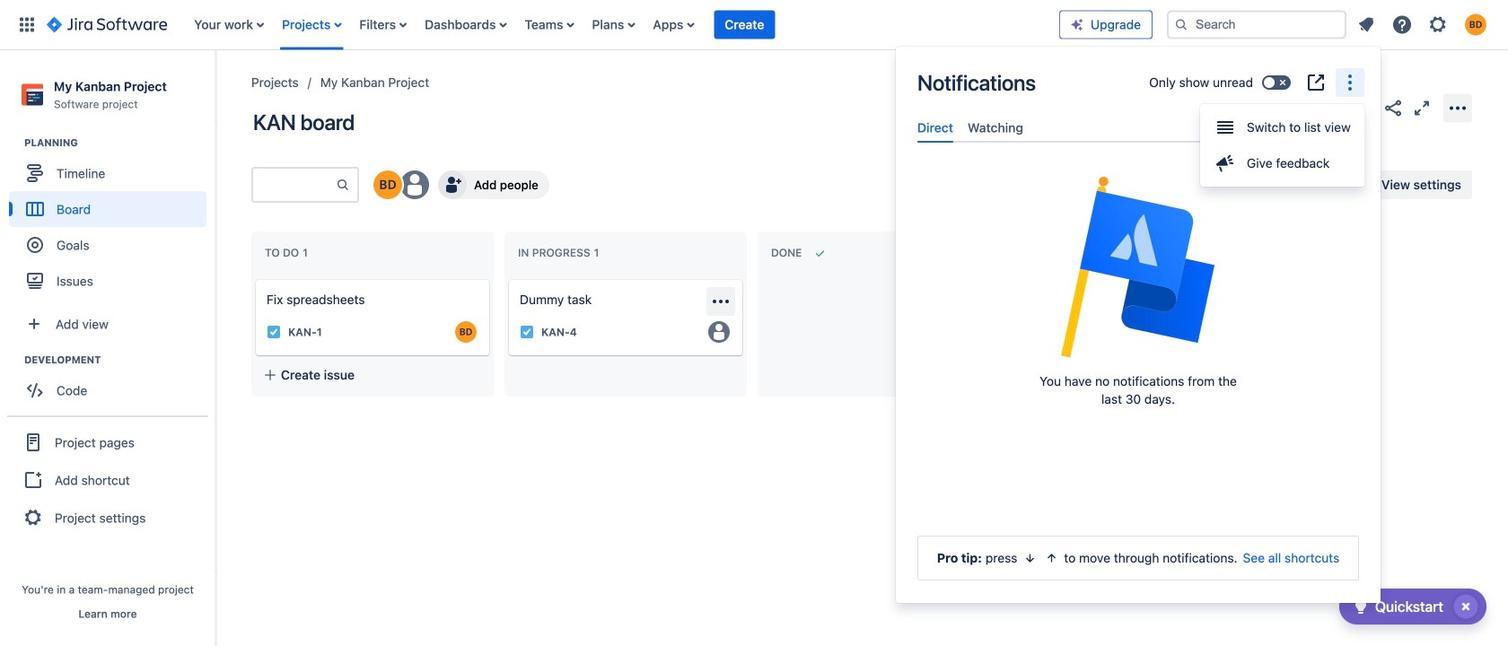 Task type: describe. For each thing, give the bounding box(es) containing it.
dismiss quickstart image
[[1452, 593, 1481, 621]]

your profile and settings image
[[1466, 14, 1487, 35]]

planning image
[[3, 132, 24, 154]]

add people image
[[442, 174, 463, 196]]

create issue image for to do element
[[243, 268, 265, 289]]

more image
[[1340, 72, 1362, 93]]

Search this board text field
[[253, 169, 336, 201]]

task image
[[267, 325, 281, 339]]

settings image
[[1428, 14, 1450, 35]]

appswitcher icon image
[[16, 14, 38, 35]]

sidebar element
[[0, 50, 216, 647]]

help image
[[1392, 14, 1414, 35]]

0 horizontal spatial list
[[185, 0, 1060, 50]]

more actions image
[[1448, 97, 1469, 119]]

arrow up image
[[1045, 551, 1059, 566]]

primary element
[[11, 0, 1060, 50]]

development image
[[3, 350, 24, 371]]

arrow down image
[[1023, 551, 1038, 566]]

heading for development image
[[24, 353, 215, 367]]

notifications image
[[1356, 14, 1378, 35]]



Task type: locate. For each thing, give the bounding box(es) containing it.
task image
[[520, 325, 534, 339]]

list item
[[714, 0, 775, 50]]

2 heading from the top
[[24, 353, 215, 367]]

check image
[[1351, 596, 1372, 618]]

enter full screen image
[[1412, 97, 1433, 119]]

create issue image down in progress element
[[497, 268, 518, 289]]

open notifications in a new tab image
[[1306, 72, 1327, 93]]

1 create issue image from the left
[[243, 268, 265, 289]]

create issue image down to do element
[[243, 268, 265, 289]]

1 heading from the top
[[24, 136, 215, 150]]

create issue image for in progress element
[[497, 268, 518, 289]]

list
[[185, 0, 1060, 50], [1351, 9, 1498, 41]]

tab list
[[911, 113, 1367, 143]]

sidebar navigation image
[[196, 72, 235, 108]]

to do element
[[265, 247, 312, 259]]

import image
[[1141, 174, 1162, 196]]

star kan board image
[[1354, 97, 1376, 119]]

None search field
[[1168, 10, 1347, 39]]

0 horizontal spatial create issue image
[[243, 268, 265, 289]]

heading for planning image
[[24, 136, 215, 150]]

1 vertical spatial heading
[[24, 353, 215, 367]]

group
[[1201, 104, 1366, 187], [9, 136, 215, 305], [9, 353, 215, 414], [7, 416, 208, 544]]

search image
[[1175, 18, 1189, 32]]

in progress element
[[518, 247, 603, 259]]

goal image
[[27, 237, 43, 253]]

create issue image
[[243, 268, 265, 289], [497, 268, 518, 289]]

heading
[[24, 136, 215, 150], [24, 353, 215, 367]]

0 vertical spatial heading
[[24, 136, 215, 150]]

1 horizontal spatial create issue image
[[497, 268, 518, 289]]

banner
[[0, 0, 1509, 50]]

Search field
[[1168, 10, 1347, 39]]

tab panel
[[911, 143, 1367, 159]]

2 create issue image from the left
[[497, 268, 518, 289]]

1 horizontal spatial list
[[1351, 9, 1498, 41]]

jira software image
[[47, 14, 167, 35], [47, 14, 167, 35]]

dialog
[[896, 47, 1381, 604]]



